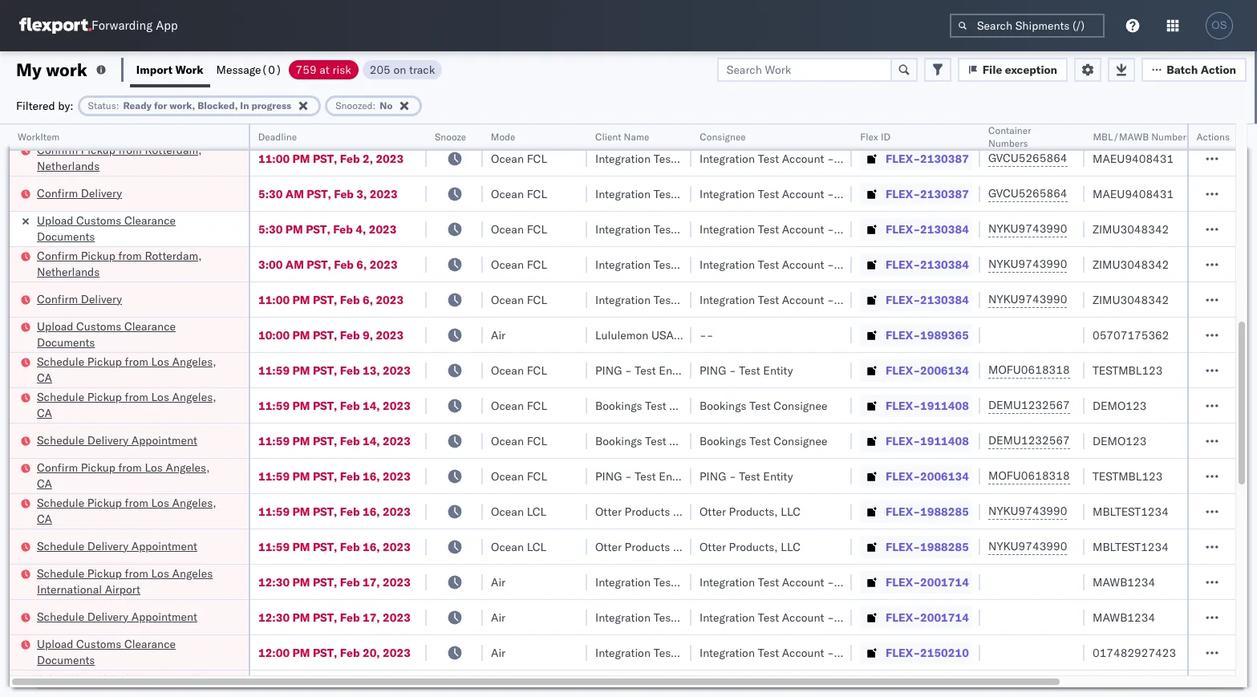 Task type: describe. For each thing, give the bounding box(es) containing it.
upload customs clearance documents button for 12:00 pm pst, feb 20, 2023
[[37, 636, 228, 670]]

13,
[[363, 363, 380, 378]]

confirm pickup from rotterdam, netherlands button for 3:00 am pst, feb 6, 2023
[[37, 248, 228, 281]]

3 schedule delivery appointment link from the top
[[37, 609, 197, 625]]

flex-2130387 for 11:00 pm pst, feb 2, 2023
[[886, 151, 969, 166]]

3 air from the top
[[491, 610, 506, 625]]

pm for the confirm pickup from rotterdam, netherlands link related to 11:00
[[292, 151, 310, 166]]

3 schedule from the top
[[37, 390, 84, 404]]

pickup for schedule pickup from rotterdam, netherlands button
[[87, 107, 122, 122]]

1 upload customs clearance documents link from the top
[[37, 212, 228, 244]]

11:59 for "confirm pickup from los angeles, ca" button
[[258, 469, 290, 483]]

app
[[156, 18, 178, 33]]

1 ag from the left
[[753, 646, 768, 660]]

2 products from the top
[[625, 540, 670, 554]]

4 schedule pickup from los angeles, ca button from the top
[[37, 671, 228, 697]]

1 products from the top
[[625, 504, 670, 519]]

integration test account - karl lagerfeld for 3:00 am pst, feb 6, 2023
[[700, 257, 909, 272]]

5:30 pm pst, feb 4, 2023
[[258, 222, 397, 236]]

1 clearance from the top
[[124, 213, 176, 227]]

flex-2001714 for schedule pickup from los angeles international airport
[[886, 575, 969, 589]]

appointment for 11:59 pm pst, feb 14, 2023
[[131, 433, 197, 447]]

from for schedule pickup from los angeles international airport button
[[125, 566, 148, 581]]

import work button
[[130, 51, 210, 87]]

05707175362
[[1093, 328, 1169, 342]]

schedule pickup from rotterdam, netherlands button
[[37, 106, 228, 140]]

karl for 3:00 am pst, feb 6, 2023
[[837, 257, 858, 272]]

documents for 10:00
[[37, 335, 95, 349]]

3 11:59 from the top
[[258, 434, 290, 448]]

1 upload from the top
[[37, 213, 73, 227]]

2 ocean fcl from the top
[[491, 151, 547, 166]]

confirm for 11:00 pm pst, feb 6, 2023
[[37, 292, 78, 306]]

5:30 for 5:30 pm pst, feb 4, 2023
[[258, 222, 283, 236]]

import
[[136, 62, 173, 77]]

flex-1989365
[[886, 328, 969, 342]]

2001714 for schedule delivery appointment
[[920, 610, 969, 625]]

progress
[[251, 99, 291, 111]]

id
[[881, 131, 890, 143]]

snoozed : no
[[336, 99, 393, 111]]

6, for 11:00 pm pst, feb 6, 2023
[[363, 292, 373, 307]]

schedule pickup from los angeles, ca button for 11:59 pm pst, feb 16, 2023
[[37, 495, 228, 528]]

pst, for 11:00's confirm delivery link
[[313, 292, 337, 307]]

file
[[983, 62, 1002, 77]]

track
[[409, 62, 435, 77]]

2 11:59 pm pst, feb 14, 2023 from the top
[[258, 434, 411, 448]]

test
[[699, 328, 725, 342]]

4 ocean from the top
[[491, 222, 524, 236]]

pst, for 11:59 pm pst, feb 16, 2023's schedule pickup from los angeles, ca link
[[313, 504, 337, 519]]

8 ocean from the top
[[491, 398, 524, 413]]

205
[[370, 62, 391, 77]]

confirm delivery button for 5:30 am pst, feb 3, 2023
[[37, 185, 122, 203]]

mbl/mawb numbers button
[[1085, 128, 1257, 144]]

1 customs from the top
[[76, 213, 121, 227]]

clearance for 10:00 pm pst, feb 9, 2023
[[124, 319, 176, 333]]

6 11:59 from the top
[[258, 540, 290, 554]]

forwarding app link
[[19, 18, 178, 34]]

16, for confirm pickup from los angeles, ca
[[363, 469, 380, 483]]

3 schedule delivery appointment from the top
[[37, 609, 197, 624]]

5 fcl from the top
[[527, 257, 547, 272]]

confirm pickup from los angeles, ca
[[37, 460, 210, 491]]

1 demu1232567 from the top
[[989, 398, 1070, 412]]

import work
[[136, 62, 203, 77]]

pm for 11:59 pm pst, feb 16, 2023's schedule pickup from los angeles, ca link
[[292, 504, 310, 519]]

lagerfeld for 5:30 pm pst, jan 30, 2023
[[861, 116, 909, 130]]

1 flex-1911408 from the top
[[886, 398, 969, 413]]

pickup for 1st schedule pickup from los angeles, ca button from the bottom
[[87, 672, 122, 686]]

blocked,
[[198, 99, 238, 111]]

lagerfeld for 5:30 pm pst, feb 4, 2023
[[861, 222, 909, 236]]

3 ocean from the top
[[491, 187, 524, 201]]

4 flex- from the top
[[886, 222, 920, 236]]

2 ocean lcl from the top
[[491, 540, 547, 554]]

schedule pickup from los angeles international airport
[[37, 566, 213, 597]]

batch action
[[1167, 62, 1236, 77]]

30,
[[354, 116, 371, 130]]

confirm for 3:00 am pst, feb 6, 2023
[[37, 248, 78, 263]]

confirm pickup from los angeles, ca link
[[37, 459, 228, 491]]

karl for 11:00 pm pst, feb 2, 2023
[[837, 151, 858, 166]]

am for 5:30
[[286, 187, 304, 201]]

1 ca from the top
[[37, 370, 52, 385]]

container
[[989, 124, 1031, 136]]

3 appointment from the top
[[131, 609, 197, 624]]

5 ca from the top
[[37, 688, 52, 697]]

2023 for confirm pickup from los angeles, ca link
[[383, 469, 411, 483]]

no
[[380, 99, 393, 111]]

schedule pickup from rotterdam, netherlands link
[[37, 106, 228, 138]]

resize handle column header for deadline
[[408, 124, 427, 697]]

pm for confirm pickup from los angeles, ca link
[[292, 469, 310, 483]]

lululemon usa inc. test
[[595, 328, 725, 342]]

exception
[[1005, 62, 1058, 77]]

1 1911408 from the top
[[920, 398, 969, 413]]

3 schedule delivery appointment button from the top
[[37, 609, 197, 626]]

9 ocean from the top
[[491, 434, 524, 448]]

schedule pickup from los angeles, ca link for 11:59 pm pst, feb 14, 2023
[[37, 389, 228, 421]]

3:00 am pst, feb 6, 2023
[[258, 257, 398, 272]]

6 nyku9743990 from the top
[[989, 539, 1067, 554]]

10 ocean fcl from the top
[[491, 469, 547, 483]]

2 ca from the top
[[37, 406, 52, 420]]

flexport. image
[[19, 18, 91, 34]]

4 schedule pickup from los angeles, ca link from the top
[[37, 671, 228, 697]]

confirm delivery button for 11:00 pm pst, feb 6, 2023
[[37, 291, 122, 309]]

flex-2150210
[[886, 646, 969, 660]]

1 1988285 from the top
[[920, 504, 969, 519]]

my
[[16, 58, 42, 81]]

(0)
[[261, 62, 282, 77]]

client name button
[[587, 128, 676, 144]]

message
[[216, 62, 261, 77]]

work
[[46, 58, 87, 81]]

1 14, from the top
[[363, 398, 380, 413]]

2 flex-1988285 from the top
[[886, 540, 969, 554]]

11:59 pm pst, feb 13, 2023
[[258, 363, 411, 378]]

2 ocean from the top
[[491, 151, 524, 166]]

os button
[[1201, 7, 1238, 44]]

flex-2001714 for schedule delivery appointment
[[886, 610, 969, 625]]

4 air from the top
[[491, 646, 506, 660]]

mbl/mawb
[[1093, 131, 1149, 143]]

pm for upload customs clearance documents link for 10:00 pm pst, feb 9, 2023
[[292, 328, 310, 342]]

Search Work text field
[[717, 57, 892, 81]]

1 demo123 from the top
[[1093, 398, 1147, 413]]

mawb1234 for schedule delivery appointment
[[1093, 610, 1155, 625]]

4 fcl from the top
[[527, 222, 547, 236]]

integration for the confirm pickup from rotterdam, netherlands link related to 11:00
[[700, 151, 755, 166]]

1 flex-1988285 from the top
[[886, 504, 969, 519]]

7 fcl from the top
[[527, 363, 547, 378]]

snoozed
[[336, 99, 373, 111]]

759
[[296, 62, 317, 77]]

upload customs clearance documents link for 10:00 pm pst, feb 9, 2023
[[37, 318, 228, 350]]

12:30 pm pst, feb 17, 2023 for schedule delivery appointment
[[258, 610, 411, 625]]

12:30 for schedule pickup from los angeles international airport
[[258, 575, 290, 589]]

os
[[1212, 19, 1227, 31]]

3 ocean fcl from the top
[[491, 187, 547, 201]]

confirm delivery for 11:00 pm pst, feb 6, 2023
[[37, 292, 122, 306]]

2 products, from the top
[[729, 540, 778, 554]]

forwarding app
[[91, 18, 178, 33]]

9,
[[363, 328, 373, 342]]

mode
[[491, 131, 516, 143]]

3 resize handle column header from the left
[[464, 124, 483, 697]]

from for schedule pickup from los angeles, ca button related to 11:59 pm pst, feb 13, 2023
[[125, 354, 148, 369]]

workitem button
[[10, 128, 233, 144]]

2 fcl from the top
[[527, 151, 547, 166]]

confirm pickup from rotterdam, netherlands for 11:00 pm pst, feb 2, 2023
[[37, 142, 202, 173]]

--
[[700, 328, 714, 342]]

2 demu1232567 from the top
[[989, 433, 1070, 448]]

lululemon
[[595, 328, 649, 342]]

: for snoozed
[[373, 99, 376, 111]]

in
[[240, 99, 249, 111]]

schedule pickup from los angeles, ca for 11:59 pm pst, feb 13, 2023
[[37, 354, 216, 385]]

flex id
[[860, 131, 890, 143]]

5 ocean from the top
[[491, 257, 524, 272]]

4 ocean fcl from the top
[[491, 222, 547, 236]]

pm for 3rd "schedule delivery appointment" "link" from the top of the page
[[292, 610, 310, 625]]

client
[[595, 131, 621, 143]]

pst, for confirm pickup from los angeles, ca link
[[313, 469, 337, 483]]

11:00 pm pst, feb 2, 2023
[[258, 151, 404, 166]]

6 schedule from the top
[[37, 539, 84, 553]]

resize handle column header for container numbers
[[1066, 124, 1085, 697]]

2 schedule from the top
[[37, 354, 84, 369]]

7 ocean fcl from the top
[[491, 363, 547, 378]]

2 otter products - test account from the top
[[595, 540, 750, 554]]

2 on from the left
[[837, 646, 854, 660]]

1 integration test account - on ag from the left
[[595, 646, 768, 660]]

mawb1234 for schedule pickup from los angeles international airport
[[1093, 575, 1155, 589]]

9 fcl from the top
[[527, 434, 547, 448]]

1 upload customs clearance documents from the top
[[37, 213, 176, 244]]

container numbers button
[[981, 121, 1069, 150]]

1 otter products, llc from the top
[[700, 504, 801, 519]]

confirm pickup from rotterdam, netherlands link for 11:00
[[37, 142, 228, 174]]

angeles, for 1st schedule pickup from los angeles, ca button from the bottom
[[172, 672, 216, 686]]

pm for "schedule pickup from los angeles international airport" link
[[292, 575, 310, 589]]

2 flex-1911408 from the top
[[886, 434, 969, 448]]

9 schedule from the top
[[37, 672, 84, 686]]

1 ocean lcl from the top
[[491, 504, 547, 519]]

action
[[1201, 62, 1236, 77]]

1 mbltest1234 from the top
[[1093, 504, 1169, 519]]

12 ocean from the top
[[491, 540, 524, 554]]

1 llc from the top
[[781, 504, 801, 519]]

12:00
[[258, 646, 290, 660]]

1 resize handle column header from the left
[[229, 124, 249, 697]]

schedule inside the schedule pickup from los angeles international airport
[[37, 566, 84, 581]]

11:59 pm pst, feb 16, 2023 for confirm pickup from los angeles, ca
[[258, 469, 411, 483]]

12:00 pm pst, feb 20, 2023
[[258, 646, 411, 660]]

flex- for 3:00's the confirm pickup from rotterdam, netherlands link
[[886, 257, 920, 272]]

usa
[[652, 328, 674, 342]]

2130384 for 5:30 pm pst, jan 30, 2023
[[920, 116, 969, 130]]

flex
[[860, 131, 878, 143]]

2 demo123 from the top
[[1093, 434, 1147, 448]]

5 schedule from the top
[[37, 495, 84, 510]]

5:30 for 5:30 pm pst, jan 30, 2023
[[258, 116, 283, 130]]

759 at risk
[[296, 62, 351, 77]]

10 flex- from the top
[[886, 434, 920, 448]]

file exception
[[983, 62, 1058, 77]]

customs for 12:00 pm pst, feb 20, 2023
[[76, 637, 121, 651]]

2130387 for 5:30 am pst, feb 3, 2023
[[920, 187, 969, 201]]

batch
[[1167, 62, 1198, 77]]

upload customs clearance documents button for 10:00 pm pst, feb 9, 2023
[[37, 318, 228, 352]]

schedule inside schedule pickup from rotterdam, netherlands
[[37, 107, 84, 122]]

actions
[[1197, 131, 1230, 143]]

2 14, from the top
[[363, 434, 380, 448]]

2 air from the top
[[491, 575, 506, 589]]

flex id button
[[852, 128, 964, 144]]

4,
[[356, 222, 366, 236]]

7 ocean from the top
[[491, 363, 524, 378]]

delivery for 11:00
[[81, 292, 122, 306]]

1 lcl from the top
[[527, 504, 547, 519]]

pm for schedule pickup from rotterdam, netherlands link
[[286, 116, 303, 130]]

1989365
[[920, 328, 969, 342]]

pst, for 11:59 pm pst, feb 13, 2023 schedule pickup from los angeles, ca link
[[313, 363, 337, 378]]

1 air from the top
[[491, 328, 506, 342]]

4 ca from the top
[[37, 512, 52, 526]]

zimu3048342 for 11:00 pm pst, feb 6, 2023
[[1093, 292, 1169, 307]]

4 schedule pickup from los angeles, ca from the top
[[37, 672, 216, 697]]

1 documents from the top
[[37, 229, 95, 244]]

work,
[[170, 99, 195, 111]]

10:00 pm pst, feb 9, 2023
[[258, 328, 404, 342]]

inc.
[[677, 328, 696, 342]]

testmbl123 for 11:59 pm pst, feb 13, 2023
[[1093, 363, 1163, 378]]

schedule pickup from rotterdam, netherlands
[[37, 107, 208, 138]]

13 flex- from the top
[[886, 540, 920, 554]]

angeles, for "confirm pickup from los angeles, ca" button
[[166, 460, 210, 475]]

5 ocean fcl from the top
[[491, 257, 547, 272]]

2 llc from the top
[[781, 540, 801, 554]]

schedule pickup from los angeles international airport button
[[37, 565, 228, 599]]

3,
[[357, 187, 367, 201]]

4 schedule from the top
[[37, 433, 84, 447]]

integration test account - karl lagerfeld for 11:00 pm pst, feb 2, 2023
[[700, 151, 909, 166]]

message (0)
[[216, 62, 282, 77]]

2,
[[363, 151, 373, 166]]

9 resize handle column header from the left
[[1216, 124, 1236, 697]]

jan
[[333, 116, 351, 130]]

integration for schedule pickup from rotterdam, netherlands link
[[700, 116, 755, 130]]

11:00 pm pst, feb 6, 2023
[[258, 292, 404, 307]]

2 lcl from the top
[[527, 540, 547, 554]]

5:30 am pst, feb 3, 2023
[[258, 187, 398, 201]]

flex- for confirm delivery link related to 5:30
[[886, 187, 920, 201]]

upload customs clearance documents for 10:00 pm pst, feb 9, 2023
[[37, 319, 176, 349]]

10 ocean from the top
[[491, 469, 524, 483]]

angeles, for schedule pickup from los angeles, ca button for 11:59 pm pst, feb 14, 2023
[[172, 390, 216, 404]]

status : ready for work, blocked, in progress
[[88, 99, 291, 111]]

8 schedule from the top
[[37, 609, 84, 624]]

batch action button
[[1142, 57, 1247, 81]]

Search Shipments (/) text field
[[950, 14, 1105, 38]]

upload for 10:00 pm pst, feb 9, 2023
[[37, 319, 73, 333]]

2 mbltest1234 from the top
[[1093, 540, 1169, 554]]

at
[[320, 62, 330, 77]]

11:00 for 11:00 pm pst, feb 2, 2023
[[258, 151, 290, 166]]

gvcu5265864 for 5:30 am pst, feb 3, 2023
[[989, 186, 1068, 201]]

schedule delivery appointment for 11:59 pm pst, feb 14, 2023
[[37, 433, 197, 447]]

on
[[394, 62, 406, 77]]

10:00
[[258, 328, 290, 342]]

integration test account - karl lagerfeld for 5:30 pm pst, jan 30, 2023
[[700, 116, 909, 130]]

nyku9743990 for confirm delivery
[[989, 292, 1067, 307]]

karl for 5:30 pm pst, feb 4, 2023
[[837, 222, 858, 236]]

3 11:59 pm pst, feb 16, 2023 from the top
[[258, 540, 411, 554]]

3:00
[[258, 257, 283, 272]]

integration for 3:00's the confirm pickup from rotterdam, netherlands link
[[700, 257, 755, 272]]

6 ocean fcl from the top
[[491, 292, 547, 307]]



Task type: locate. For each thing, give the bounding box(es) containing it.
2023 for the confirm pickup from rotterdam, netherlands link related to 11:00
[[376, 151, 404, 166]]

0 vertical spatial integration test account - western digital
[[700, 575, 915, 589]]

flex-2130384 for 5:30 pm pst, jan 30, 2023
[[886, 116, 969, 130]]

integration test account - karl lagerfeld
[[700, 116, 909, 130], [700, 151, 909, 166], [700, 187, 909, 201], [700, 222, 909, 236], [700, 257, 909, 272], [700, 292, 909, 307]]

2 vertical spatial clearance
[[124, 637, 176, 651]]

5:30 down deadline
[[258, 187, 283, 201]]

11:00 up 10:00
[[258, 292, 290, 307]]

karl for 5:30 am pst, feb 3, 2023
[[837, 187, 858, 201]]

schedule delivery appointment button for 11:59 pm pst, feb 16, 2023
[[37, 538, 197, 556]]

2 upload customs clearance documents from the top
[[37, 319, 176, 349]]

mbl/mawb numbers
[[1093, 131, 1191, 143]]

15 flex- from the top
[[886, 610, 920, 625]]

11:59 for schedule pickup from los angeles, ca button related to 11:59 pm pst, feb 13, 2023
[[258, 363, 290, 378]]

los inside the schedule pickup from los angeles international airport
[[151, 566, 169, 581]]

1 vertical spatial 1911408
[[920, 434, 969, 448]]

2130387
[[920, 151, 969, 166], [920, 187, 969, 201]]

12:30 pm pst, feb 17, 2023 for schedule pickup from los angeles international airport
[[258, 575, 411, 589]]

1 vertical spatial am
[[286, 257, 304, 272]]

integration test account - karl lagerfeld for 11:00 pm pst, feb 6, 2023
[[700, 292, 909, 307]]

2 integration test account - on ag from the left
[[700, 646, 872, 660]]

am for 3:00
[[286, 257, 304, 272]]

8 ocean fcl from the top
[[491, 398, 547, 413]]

2 5:30 from the top
[[258, 187, 283, 201]]

flex-2001714 button
[[860, 571, 972, 593], [860, 571, 972, 593], [860, 606, 972, 629], [860, 606, 972, 629]]

0 horizontal spatial ag
[[753, 646, 768, 660]]

0 vertical spatial llc
[[781, 504, 801, 519]]

1 horizontal spatial :
[[373, 99, 376, 111]]

1 ocean fcl from the top
[[491, 116, 547, 130]]

1 vertical spatial 2130387
[[920, 187, 969, 201]]

0 vertical spatial confirm delivery button
[[37, 185, 122, 203]]

6,
[[357, 257, 367, 272], [363, 292, 373, 307]]

0 vertical spatial testmbl123
[[1093, 363, 1163, 378]]

1 vertical spatial upload customs clearance documents
[[37, 319, 176, 349]]

6, for 3:00 am pst, feb 6, 2023
[[357, 257, 367, 272]]

2023 for confirm delivery link related to 5:30
[[370, 187, 398, 201]]

0 vertical spatial rotterdam,
[[151, 107, 208, 122]]

2 digital from the top
[[882, 610, 915, 625]]

1 am from the top
[[286, 187, 304, 201]]

1 flex-2130387 from the top
[[886, 151, 969, 166]]

lcl
[[527, 504, 547, 519], [527, 540, 547, 554]]

1 vertical spatial mbltest1234
[[1093, 540, 1169, 554]]

1 vertical spatial maeu9408431
[[1093, 187, 1174, 201]]

schedule pickup from los angeles, ca link for 11:59 pm pst, feb 13, 2023
[[37, 353, 228, 386]]

delivery
[[81, 186, 122, 200], [81, 292, 122, 306], [87, 433, 129, 447], [87, 539, 129, 553], [87, 609, 129, 624]]

0 vertical spatial digital
[[882, 575, 915, 589]]

name
[[624, 131, 649, 143]]

schedule delivery appointment button up the schedule pickup from los angeles international airport
[[37, 538, 197, 556]]

3 documents from the top
[[37, 653, 95, 667]]

angeles, inside confirm pickup from los angeles, ca
[[166, 460, 210, 475]]

rotterdam, inside schedule pickup from rotterdam, netherlands
[[151, 107, 208, 122]]

upload for 12:00 pm pst, feb 20, 2023
[[37, 637, 73, 651]]

3 karl from the top
[[837, 187, 858, 201]]

pickup inside confirm pickup from los angeles, ca
[[81, 460, 115, 475]]

11:00 for 11:00 pm pst, feb 6, 2023
[[258, 292, 290, 307]]

otter
[[595, 504, 622, 519], [700, 504, 726, 519], [595, 540, 622, 554], [700, 540, 726, 554]]

17, for schedule pickup from los angeles international airport
[[363, 575, 380, 589]]

confirm inside confirm pickup from los angeles, ca
[[37, 460, 78, 475]]

0 vertical spatial 2006134
[[920, 363, 969, 378]]

1 vertical spatial clearance
[[124, 319, 176, 333]]

7 resize handle column header from the left
[[961, 124, 981, 697]]

0 vertical spatial products
[[625, 504, 670, 519]]

2 integration test account - karl lagerfeld from the top
[[700, 151, 909, 166]]

0 vertical spatial 2001714
[[920, 575, 969, 589]]

upload
[[37, 213, 73, 227], [37, 319, 73, 333], [37, 637, 73, 651]]

2 schedule delivery appointment button from the top
[[37, 538, 197, 556]]

lagerfeld
[[861, 116, 909, 130], [861, 151, 909, 166], [861, 187, 909, 201], [861, 222, 909, 236], [861, 257, 909, 272], [861, 292, 909, 307]]

-
[[827, 116, 834, 130], [827, 151, 834, 166], [827, 187, 834, 201], [827, 222, 834, 236], [827, 257, 834, 272], [827, 292, 834, 307], [700, 328, 707, 342], [707, 328, 714, 342], [625, 363, 632, 378], [729, 363, 736, 378], [625, 469, 632, 483], [729, 469, 736, 483], [673, 504, 680, 519], [673, 540, 680, 554], [827, 575, 834, 589], [827, 610, 834, 625], [723, 646, 730, 660], [827, 646, 834, 660]]

1 11:59 pm pst, feb 14, 2023 from the top
[[258, 398, 411, 413]]

2 vertical spatial appointment
[[131, 609, 197, 624]]

flex-2006134
[[886, 363, 969, 378], [886, 469, 969, 483]]

2 upload customs clearance documents link from the top
[[37, 318, 228, 350]]

1 16, from the top
[[363, 469, 380, 483]]

1 vertical spatial products
[[625, 540, 670, 554]]

3 schedule pickup from los angeles, ca link from the top
[[37, 495, 228, 527]]

1 vertical spatial ocean lcl
[[491, 540, 547, 554]]

12:30 for schedule delivery appointment
[[258, 610, 290, 625]]

1 12:30 pm pst, feb 17, 2023 from the top
[[258, 575, 411, 589]]

1 vertical spatial confirm delivery link
[[37, 291, 122, 307]]

11:00 down deadline
[[258, 151, 290, 166]]

integration for 12:00 pm pst, feb 20, 2023 upload customs clearance documents link
[[700, 646, 755, 660]]

los for 1st schedule pickup from los angeles, ca button from the bottom
[[151, 672, 169, 686]]

1 schedule pickup from los angeles, ca from the top
[[37, 354, 216, 385]]

2 mofu0618318 from the top
[[989, 469, 1070, 483]]

0 vertical spatial products,
[[729, 504, 778, 519]]

international
[[37, 582, 102, 597]]

entity
[[659, 363, 689, 378], [763, 363, 793, 378], [659, 469, 689, 483], [763, 469, 793, 483]]

1 maeu9408431 from the top
[[1093, 151, 1174, 166]]

2 flex-2130384 from the top
[[886, 222, 969, 236]]

5:30 up deadline
[[258, 116, 283, 130]]

2 upload from the top
[[37, 319, 73, 333]]

2 vertical spatial 16,
[[363, 540, 380, 554]]

11 ocean from the top
[[491, 504, 524, 519]]

schedule delivery appointment up confirm pickup from los angeles, ca
[[37, 433, 197, 447]]

mbltest1234
[[1093, 504, 1169, 519], [1093, 540, 1169, 554]]

workitem
[[18, 131, 60, 143]]

1 vertical spatial confirm pickup from rotterdam, netherlands link
[[37, 248, 228, 280]]

: left the ready
[[116, 99, 119, 111]]

confirm
[[37, 142, 78, 157], [37, 186, 78, 200], [37, 248, 78, 263], [37, 292, 78, 306], [37, 460, 78, 475]]

9 ocean fcl from the top
[[491, 434, 547, 448]]

2 testmbl123 from the top
[[1093, 469, 1163, 483]]

schedule delivery appointment link for 11:59 pm pst, feb 14, 2023
[[37, 432, 197, 448]]

5 integration test account - karl lagerfeld from the top
[[700, 257, 909, 272]]

consignee button
[[692, 128, 836, 144]]

2 schedule pickup from los angeles, ca link from the top
[[37, 389, 228, 421]]

status
[[88, 99, 116, 111]]

2 flex-2001714 from the top
[[886, 610, 969, 625]]

0 vertical spatial 5:30
[[258, 116, 283, 130]]

client name
[[595, 131, 649, 143]]

los inside confirm pickup from los angeles, ca
[[145, 460, 163, 475]]

11 flex- from the top
[[886, 469, 920, 483]]

1 vertical spatial flex-2001714
[[886, 610, 969, 625]]

0 vertical spatial mofu0618318
[[989, 363, 1070, 377]]

1 vertical spatial schedule delivery appointment button
[[37, 538, 197, 556]]

0 vertical spatial confirm pickup from rotterdam, netherlands link
[[37, 142, 228, 174]]

filtered by:
[[16, 98, 74, 113]]

customs
[[76, 213, 121, 227], [76, 319, 121, 333], [76, 637, 121, 651]]

consignee inside button
[[700, 131, 746, 143]]

flex-2130384 for 11:00 pm pst, feb 6, 2023
[[886, 292, 969, 307]]

angeles
[[172, 566, 213, 581]]

deadline button
[[250, 128, 411, 144]]

0 vertical spatial confirm delivery
[[37, 186, 122, 200]]

karl
[[837, 116, 858, 130], [837, 151, 858, 166], [837, 187, 858, 201], [837, 222, 858, 236], [837, 257, 858, 272], [837, 292, 858, 307]]

lagerfeld for 3:00 am pst, feb 6, 2023
[[861, 257, 909, 272]]

mawb1234
[[1093, 575, 1155, 589], [1093, 610, 1155, 625]]

pm for 11:59 pm pst, feb 14, 2023 schedule pickup from los angeles, ca link
[[292, 398, 310, 413]]

1 confirm delivery button from the top
[[37, 185, 122, 203]]

confirm delivery link for 11:00
[[37, 291, 122, 307]]

gvcu5265864
[[989, 151, 1068, 165], [989, 186, 1068, 201]]

0 vertical spatial confirm delivery link
[[37, 185, 122, 201]]

4 confirm from the top
[[37, 292, 78, 306]]

ping
[[595, 363, 622, 378], [700, 363, 726, 378], [595, 469, 622, 483], [700, 469, 726, 483]]

1 vertical spatial 6,
[[363, 292, 373, 307]]

6 resize handle column header from the left
[[833, 124, 852, 697]]

6, down 4, at the top left
[[357, 257, 367, 272]]

0 vertical spatial netherlands
[[37, 123, 100, 138]]

ready
[[123, 99, 152, 111]]

2006134
[[920, 363, 969, 378], [920, 469, 969, 483]]

resize handle column header
[[229, 124, 249, 697], [408, 124, 427, 697], [464, 124, 483, 697], [568, 124, 587, 697], [672, 124, 692, 697], [833, 124, 852, 697], [961, 124, 981, 697], [1066, 124, 1085, 697], [1216, 124, 1236, 697]]

appointment up confirm pickup from los angeles, ca link
[[131, 433, 197, 447]]

bookings test consignee
[[595, 398, 723, 413], [700, 398, 828, 413], [595, 434, 723, 448], [700, 434, 828, 448]]

schedule delivery appointment link
[[37, 432, 197, 448], [37, 538, 197, 554], [37, 609, 197, 625]]

pickup inside the schedule pickup from los angeles international airport
[[87, 566, 122, 581]]

1 western from the top
[[837, 575, 879, 589]]

confirm for 11:00 pm pst, feb 2, 2023
[[37, 142, 78, 157]]

flex- for 11:00's confirm delivery link
[[886, 292, 920, 307]]

4 11:59 from the top
[[258, 469, 290, 483]]

integration test account - on ag
[[595, 646, 768, 660], [700, 646, 872, 660]]

confirm pickup from los angeles, ca button
[[37, 459, 228, 493]]

from inside the schedule pickup from los angeles international airport
[[125, 566, 148, 581]]

confirm pickup from rotterdam, netherlands button
[[37, 142, 228, 175], [37, 248, 228, 281]]

confirm pickup from rotterdam, netherlands link
[[37, 142, 228, 174], [37, 248, 228, 280]]

11:59 pm pst, feb 14, 2023
[[258, 398, 411, 413], [258, 434, 411, 448]]

1 2130387 from the top
[[920, 151, 969, 166]]

confirm for 5:30 am pst, feb 3, 2023
[[37, 186, 78, 200]]

1 vertical spatial appointment
[[131, 539, 197, 553]]

0 vertical spatial 11:59 pm pst, feb 16, 2023
[[258, 469, 411, 483]]

for
[[154, 99, 167, 111]]

5:30 pm pst, jan 30, 2023
[[258, 116, 402, 130]]

2150210
[[920, 646, 969, 660]]

14 flex- from the top
[[886, 575, 920, 589]]

3 lagerfeld from the top
[[861, 187, 909, 201]]

1 vertical spatial upload customs clearance documents link
[[37, 318, 228, 350]]

2 otter products, llc from the top
[[700, 540, 801, 554]]

forwarding
[[91, 18, 153, 33]]

16 flex- from the top
[[886, 646, 920, 660]]

from for schedule pickup from rotterdam, netherlands button
[[125, 107, 148, 122]]

schedule pickup from los angeles, ca
[[37, 354, 216, 385], [37, 390, 216, 420], [37, 495, 216, 526], [37, 672, 216, 697]]

netherlands inside schedule pickup from rotterdam, netherlands
[[37, 123, 100, 138]]

1 vertical spatial 2001714
[[920, 610, 969, 625]]

1 vertical spatial products,
[[729, 540, 778, 554]]

zimu3048342 for 5:30 pm pst, feb 4, 2023
[[1093, 222, 1169, 236]]

2 vertical spatial upload customs clearance documents link
[[37, 636, 228, 668]]

2 vertical spatial rotterdam,
[[145, 248, 202, 263]]

0 vertical spatial clearance
[[124, 213, 176, 227]]

flex-2130384 for 3:00 am pst, feb 6, 2023
[[886, 257, 969, 272]]

0 vertical spatial confirm pickup from rotterdam, netherlands
[[37, 142, 202, 173]]

3 nyku9743990 from the top
[[989, 257, 1067, 271]]

confirm delivery link
[[37, 185, 122, 201], [37, 291, 122, 307]]

confirm pickup from rotterdam, netherlands
[[37, 142, 202, 173], [37, 248, 202, 279]]

2023 for 11:00's confirm delivery link
[[376, 292, 404, 307]]

schedule pickup from los angeles, ca for 11:59 pm pst, feb 16, 2023
[[37, 495, 216, 526]]

los for "confirm pickup from los angeles, ca" button
[[145, 460, 163, 475]]

snooze
[[435, 131, 466, 143]]

my work
[[16, 58, 87, 81]]

1 integration test account - western digital from the top
[[700, 575, 915, 589]]

schedule delivery appointment button down airport
[[37, 609, 197, 626]]

2 confirm delivery link from the top
[[37, 291, 122, 307]]

ping - test entity
[[595, 363, 689, 378], [700, 363, 793, 378], [595, 469, 689, 483], [700, 469, 793, 483]]

confirm pickup from rotterdam, netherlands link for 3:00
[[37, 248, 228, 280]]

maeu9408431
[[1093, 151, 1174, 166], [1093, 187, 1174, 201]]

am up '5:30 pm pst, feb 4, 2023'
[[286, 187, 304, 201]]

5 confirm from the top
[[37, 460, 78, 475]]

0 vertical spatial lcl
[[527, 504, 547, 519]]

0 vertical spatial otter products, llc
[[700, 504, 801, 519]]

0 vertical spatial 14,
[[363, 398, 380, 413]]

2 nyku9743990 from the top
[[989, 221, 1067, 236]]

2 1911408 from the top
[[920, 434, 969, 448]]

schedule delivery appointment link down airport
[[37, 609, 197, 625]]

schedule delivery appointment up the schedule pickup from los angeles international airport
[[37, 539, 197, 553]]

0 vertical spatial appointment
[[131, 433, 197, 447]]

lagerfeld for 11:00 pm pst, feb 2, 2023
[[861, 151, 909, 166]]

1 vertical spatial western
[[837, 610, 879, 625]]

testmbl123 for 11:59 pm pst, feb 16, 2023
[[1093, 469, 1163, 483]]

flex-1911408
[[886, 398, 969, 413], [886, 434, 969, 448]]

pst, for the confirm pickup from rotterdam, netherlands link related to 11:00
[[313, 151, 337, 166]]

1 11:00 from the top
[[258, 151, 290, 166]]

otter products, llc
[[700, 504, 801, 519], [700, 540, 801, 554]]

los for schedule pickup from los angeles, ca button for 11:59 pm pst, feb 14, 2023
[[151, 390, 169, 404]]

1 lagerfeld from the top
[[861, 116, 909, 130]]

1 vertical spatial schedule delivery appointment
[[37, 539, 197, 553]]

flex-2130387
[[886, 151, 969, 166], [886, 187, 969, 201]]

schedule delivery appointment button
[[37, 432, 197, 450], [37, 538, 197, 556], [37, 609, 197, 626]]

1 vertical spatial 17,
[[363, 610, 380, 625]]

2 clearance from the top
[[124, 319, 176, 333]]

pm for 11:59 pm pst, feb 13, 2023 schedule pickup from los angeles, ca link
[[292, 363, 310, 378]]

pst, for 3:00's the confirm pickup from rotterdam, netherlands link
[[307, 257, 331, 272]]

pm for 12:00 pm pst, feb 20, 2023 upload customs clearance documents link
[[292, 646, 310, 660]]

1 vertical spatial digital
[[882, 610, 915, 625]]

pst, for 11:59 pm pst, feb 14, 2023 schedule pickup from los angeles, ca link
[[313, 398, 337, 413]]

integration for 3rd "schedule delivery appointment" "link" from the top of the page
[[700, 610, 755, 625]]

numbers inside container numbers
[[989, 137, 1028, 149]]

schedule delivery appointment link up confirm pickup from los angeles, ca
[[37, 432, 197, 448]]

0 vertical spatial 2130387
[[920, 151, 969, 166]]

1 digital from the top
[[882, 575, 915, 589]]

5 lagerfeld from the top
[[861, 257, 909, 272]]

1 vertical spatial flex-1988285
[[886, 540, 969, 554]]

1988285
[[920, 504, 969, 519], [920, 540, 969, 554]]

7 flex- from the top
[[886, 328, 920, 342]]

clearance
[[124, 213, 176, 227], [124, 319, 176, 333], [124, 637, 176, 651]]

clearance for 12:00 pm pst, feb 20, 2023
[[124, 637, 176, 651]]

2130384
[[920, 116, 969, 130], [920, 222, 969, 236], [920, 257, 969, 272], [920, 292, 969, 307]]

upload customs clearance documents link for 12:00 pm pst, feb 20, 2023
[[37, 636, 228, 668]]

1 vertical spatial 12:30 pm pst, feb 17, 2023
[[258, 610, 411, 625]]

air
[[491, 328, 506, 342], [491, 575, 506, 589], [491, 610, 506, 625], [491, 646, 506, 660]]

2 vertical spatial customs
[[76, 637, 121, 651]]

pst, for 3rd "schedule delivery appointment" "link" from the top of the page
[[313, 610, 337, 625]]

delivery for 12:30
[[87, 609, 129, 624]]

numbers left actions
[[1151, 131, 1191, 143]]

schedule delivery appointment
[[37, 433, 197, 447], [37, 539, 197, 553], [37, 609, 197, 624]]

container numbers
[[989, 124, 1031, 149]]

1 vertical spatial flex-1911408
[[886, 434, 969, 448]]

1 vertical spatial otter products - test account
[[595, 540, 750, 554]]

017482927423
[[1093, 646, 1176, 660]]

zimu3048342
[[1093, 116, 1169, 130], [1093, 222, 1169, 236], [1093, 257, 1169, 272], [1093, 292, 1169, 307]]

1 : from the left
[[116, 99, 119, 111]]

schedule delivery appointment down airport
[[37, 609, 197, 624]]

0 horizontal spatial :
[[116, 99, 119, 111]]

1 schedule delivery appointment button from the top
[[37, 432, 197, 450]]

integration
[[700, 116, 755, 130], [700, 151, 755, 166], [700, 187, 755, 201], [700, 222, 755, 236], [700, 257, 755, 272], [700, 292, 755, 307], [700, 575, 755, 589], [700, 610, 755, 625], [595, 646, 651, 660], [700, 646, 755, 660]]

deadline
[[258, 131, 297, 143]]

1 vertical spatial 2006134
[[920, 469, 969, 483]]

2023 for "schedule pickup from los angeles international airport" link
[[383, 575, 411, 589]]

3 5:30 from the top
[[258, 222, 283, 236]]

3 fcl from the top
[[527, 187, 547, 201]]

14,
[[363, 398, 380, 413], [363, 434, 380, 448]]

1 vertical spatial mawb1234
[[1093, 610, 1155, 625]]

2 zimu3048342 from the top
[[1093, 222, 1169, 236]]

schedule pickup from los angeles international airport link
[[37, 565, 228, 597]]

nyku9743990 for confirm pickup from rotterdam, netherlands
[[989, 257, 1067, 271]]

flex-2006134 for 11:59 pm pst, feb 16, 2023
[[886, 469, 969, 483]]

schedule delivery appointment link up the schedule pickup from los angeles international airport
[[37, 538, 197, 554]]

0 vertical spatial 11:59 pm pst, feb 14, 2023
[[258, 398, 411, 413]]

8 fcl from the top
[[527, 398, 547, 413]]

appointment down schedule pickup from los angeles international airport button
[[131, 609, 197, 624]]

numbers down the container
[[989, 137, 1028, 149]]

1 vertical spatial otter products, llc
[[700, 540, 801, 554]]

7 schedule from the top
[[37, 566, 84, 581]]

2 vertical spatial upload
[[37, 637, 73, 651]]

1 horizontal spatial ag
[[857, 646, 872, 660]]

1 vertical spatial 11:00
[[258, 292, 290, 307]]

0 vertical spatial flex-2006134
[[886, 363, 969, 378]]

11:59 pm pst, feb 16, 2023 for schedule pickup from los angeles, ca
[[258, 504, 411, 519]]

6 ocean from the top
[[491, 292, 524, 307]]

6 integration test account - karl lagerfeld from the top
[[700, 292, 909, 307]]

5 karl from the top
[[837, 257, 858, 272]]

mofu0618318 for 11:59 pm pst, feb 16, 2023
[[989, 469, 1070, 483]]

numbers for container numbers
[[989, 137, 1028, 149]]

feb
[[340, 151, 360, 166], [334, 187, 354, 201], [333, 222, 353, 236], [334, 257, 354, 272], [340, 292, 360, 307], [340, 328, 360, 342], [340, 363, 360, 378], [340, 398, 360, 413], [340, 434, 360, 448], [340, 469, 360, 483], [340, 504, 360, 519], [340, 540, 360, 554], [340, 575, 360, 589], [340, 610, 360, 625], [340, 646, 360, 660]]

2 am from the top
[[286, 257, 304, 272]]

los for schedule pickup from los angeles, ca button related to 11:59 pm pst, feb 13, 2023
[[151, 354, 169, 369]]

appointment
[[131, 433, 197, 447], [131, 539, 197, 553], [131, 609, 197, 624]]

1 horizontal spatial numbers
[[1151, 131, 1191, 143]]

appointment up angeles
[[131, 539, 197, 553]]

flex-
[[886, 116, 920, 130], [886, 151, 920, 166], [886, 187, 920, 201], [886, 222, 920, 236], [886, 257, 920, 272], [886, 292, 920, 307], [886, 328, 920, 342], [886, 363, 920, 378], [886, 398, 920, 413], [886, 434, 920, 448], [886, 469, 920, 483], [886, 504, 920, 519], [886, 540, 920, 554], [886, 575, 920, 589], [886, 610, 920, 625], [886, 646, 920, 660]]

1 karl from the top
[[837, 116, 858, 130]]

0 vertical spatial 12:30 pm pst, feb 17, 2023
[[258, 575, 411, 589]]

2 schedule delivery appointment link from the top
[[37, 538, 197, 554]]

1 testmbl123 from the top
[[1093, 363, 1163, 378]]

0 vertical spatial documents
[[37, 229, 95, 244]]

0 vertical spatial schedule delivery appointment button
[[37, 432, 197, 450]]

3 ca from the top
[[37, 476, 52, 491]]

1 vertical spatial schedule delivery appointment link
[[37, 538, 197, 554]]

upload customs clearance documents link
[[37, 212, 228, 244], [37, 318, 228, 350], [37, 636, 228, 668]]

rotterdam, for 11:00 pm pst, feb 2, 2023
[[145, 142, 202, 157]]

schedule pickup from los angeles, ca link
[[37, 353, 228, 386], [37, 389, 228, 421], [37, 495, 228, 527], [37, 671, 228, 697]]

12:30
[[258, 575, 290, 589], [258, 610, 290, 625]]

2 confirm from the top
[[37, 186, 78, 200]]

3 clearance from the top
[[124, 637, 176, 651]]

2 2001714 from the top
[[920, 610, 969, 625]]

0 vertical spatial upload
[[37, 213, 73, 227]]

1 vertical spatial confirm delivery button
[[37, 291, 122, 309]]

0 vertical spatial otter products - test account
[[595, 504, 750, 519]]

pickup for 11:59 pm pst, feb 16, 2023's schedule pickup from los angeles, ca button
[[87, 495, 122, 510]]

0 vertical spatial 12:30
[[258, 575, 290, 589]]

0 vertical spatial demu1232567
[[989, 398, 1070, 412]]

1 vertical spatial mofu0618318
[[989, 469, 1070, 483]]

1 vertical spatial upload customs clearance documents button
[[37, 636, 228, 670]]

0 vertical spatial 6,
[[357, 257, 367, 272]]

resize handle column header for mode
[[568, 124, 587, 697]]

pickup for schedule pickup from los angeles, ca button for 11:59 pm pst, feb 14, 2023
[[87, 390, 122, 404]]

1 vertical spatial customs
[[76, 319, 121, 333]]

ocean fcl
[[491, 116, 547, 130], [491, 151, 547, 166], [491, 187, 547, 201], [491, 222, 547, 236], [491, 257, 547, 272], [491, 292, 547, 307], [491, 363, 547, 378], [491, 398, 547, 413], [491, 434, 547, 448], [491, 469, 547, 483]]

8 flex- from the top
[[886, 363, 920, 378]]

on
[[733, 646, 750, 660], [837, 646, 854, 660]]

4 lagerfeld from the top
[[861, 222, 909, 236]]

2 16, from the top
[[363, 504, 380, 519]]

2 ag from the left
[[857, 646, 872, 660]]

1 vertical spatial demo123
[[1093, 434, 1147, 448]]

10 fcl from the top
[[527, 469, 547, 483]]

0 horizontal spatial numbers
[[989, 137, 1028, 149]]

numbers for mbl/mawb numbers
[[1151, 131, 1191, 143]]

0 vertical spatial demo123
[[1093, 398, 1147, 413]]

2 western from the top
[[837, 610, 879, 625]]

zimu3048342 for 5:30 pm pst, jan 30, 2023
[[1093, 116, 1169, 130]]

pickup for "confirm pickup from los angeles, ca" button
[[81, 460, 115, 475]]

from inside confirm pickup from los angeles, ca
[[118, 460, 142, 475]]

2 vertical spatial upload customs clearance documents
[[37, 637, 176, 667]]

airport
[[105, 582, 140, 597]]

from for "confirm pickup from los angeles, ca" button
[[118, 460, 142, 475]]

ca
[[37, 370, 52, 385], [37, 406, 52, 420], [37, 476, 52, 491], [37, 512, 52, 526], [37, 688, 52, 697]]

netherlands for 3:00
[[37, 264, 100, 279]]

: for status
[[116, 99, 119, 111]]

5 resize handle column header from the left
[[672, 124, 692, 697]]

upload customs clearance documents button
[[37, 318, 228, 352], [37, 636, 228, 670]]

2023
[[374, 116, 402, 130], [376, 151, 404, 166], [370, 187, 398, 201], [369, 222, 397, 236], [370, 257, 398, 272], [376, 292, 404, 307], [376, 328, 404, 342], [383, 363, 411, 378], [383, 398, 411, 413], [383, 434, 411, 448], [383, 469, 411, 483], [383, 504, 411, 519], [383, 540, 411, 554], [383, 575, 411, 589], [383, 610, 411, 625], [383, 646, 411, 660]]

2023 for 11:59 pm pst, feb 16, 2023's schedule pickup from los angeles, ca link
[[383, 504, 411, 519]]

2023 for upload customs clearance documents link for 10:00 pm pst, feb 9, 2023
[[376, 328, 404, 342]]

6 fcl from the top
[[527, 292, 547, 307]]

: left the no
[[373, 99, 376, 111]]

1 12:30 from the top
[[258, 575, 290, 589]]

0 vertical spatial upload customs clearance documents link
[[37, 212, 228, 244]]

rotterdam, for 3:00 am pst, feb 6, 2023
[[145, 248, 202, 263]]

from inside schedule pickup from rotterdam, netherlands
[[125, 107, 148, 122]]

am right 3:00
[[286, 257, 304, 272]]

0 vertical spatial customs
[[76, 213, 121, 227]]

0 vertical spatial gvcu5265864
[[989, 151, 1068, 165]]

1 netherlands from the top
[[37, 123, 100, 138]]

1 vertical spatial upload
[[37, 319, 73, 333]]

0 vertical spatial 16,
[[363, 469, 380, 483]]

pickup inside schedule pickup from rotterdam, netherlands
[[87, 107, 122, 122]]

integration test account - karl lagerfeld for 5:30 pm pst, feb 4, 2023
[[700, 222, 909, 236]]

1 vertical spatial netherlands
[[37, 158, 100, 173]]

appointment for 11:59 pm pst, feb 16, 2023
[[131, 539, 197, 553]]

1 products, from the top
[[729, 504, 778, 519]]

8 resize handle column header from the left
[[1066, 124, 1085, 697]]

0 horizontal spatial on
[[733, 646, 750, 660]]

6, up 9,
[[363, 292, 373, 307]]

pickup for schedule pickup from los angeles international airport button
[[87, 566, 122, 581]]

1 vertical spatial 1988285
[[920, 540, 969, 554]]

flex-2006134 for 11:59 pm pst, feb 13, 2023
[[886, 363, 969, 378]]

confirm delivery link for 5:30
[[37, 185, 122, 201]]

2 flex-2006134 from the top
[[886, 469, 969, 483]]

11:59 for schedule pickup from los angeles, ca button for 11:59 pm pst, feb 14, 2023
[[258, 398, 290, 413]]

0 vertical spatial 1988285
[[920, 504, 969, 519]]

0 vertical spatial schedule delivery appointment link
[[37, 432, 197, 448]]

0 vertical spatial 1911408
[[920, 398, 969, 413]]

2 vertical spatial schedule delivery appointment button
[[37, 609, 197, 626]]

delivery for 5:30
[[81, 186, 122, 200]]

flex- for upload customs clearance documents link for 10:00 pm pst, feb 9, 2023
[[886, 328, 920, 342]]

2023 for 12:00 pm pst, feb 20, 2023 upload customs clearance documents link
[[383, 646, 411, 660]]

2 2130384 from the top
[[920, 222, 969, 236]]

0 vertical spatial mbltest1234
[[1093, 504, 1169, 519]]

0 vertical spatial flex-2130387
[[886, 151, 969, 166]]

17, for schedule delivery appointment
[[363, 610, 380, 625]]

4 resize handle column header from the left
[[568, 124, 587, 697]]

flex- for the confirm pickup from rotterdam, netherlands link related to 11:00
[[886, 151, 920, 166]]

los for 11:59 pm pst, feb 16, 2023's schedule pickup from los angeles, ca button
[[151, 495, 169, 510]]

filtered
[[16, 98, 55, 113]]

lagerfeld for 5:30 am pst, feb 3, 2023
[[861, 187, 909, 201]]

flex-2006134 button
[[860, 359, 972, 382], [860, 359, 972, 382], [860, 465, 972, 487], [860, 465, 972, 487]]

risk
[[332, 62, 351, 77]]

ca inside confirm pickup from los angeles, ca
[[37, 476, 52, 491]]

schedule delivery appointment button up confirm pickup from los angeles, ca
[[37, 432, 197, 450]]

5:30 up 3:00
[[258, 222, 283, 236]]

6 lagerfeld from the top
[[861, 292, 909, 307]]

0 vertical spatial upload customs clearance documents button
[[37, 318, 228, 352]]

12:30 pm pst, feb 17, 2023
[[258, 575, 411, 589], [258, 610, 411, 625]]

integration for "schedule pickup from los angeles international airport" link
[[700, 575, 755, 589]]



Task type: vqa. For each thing, say whether or not it's contained in the screenshot.
Schedule Pickup From Rotterdam, Netherlands link
yes



